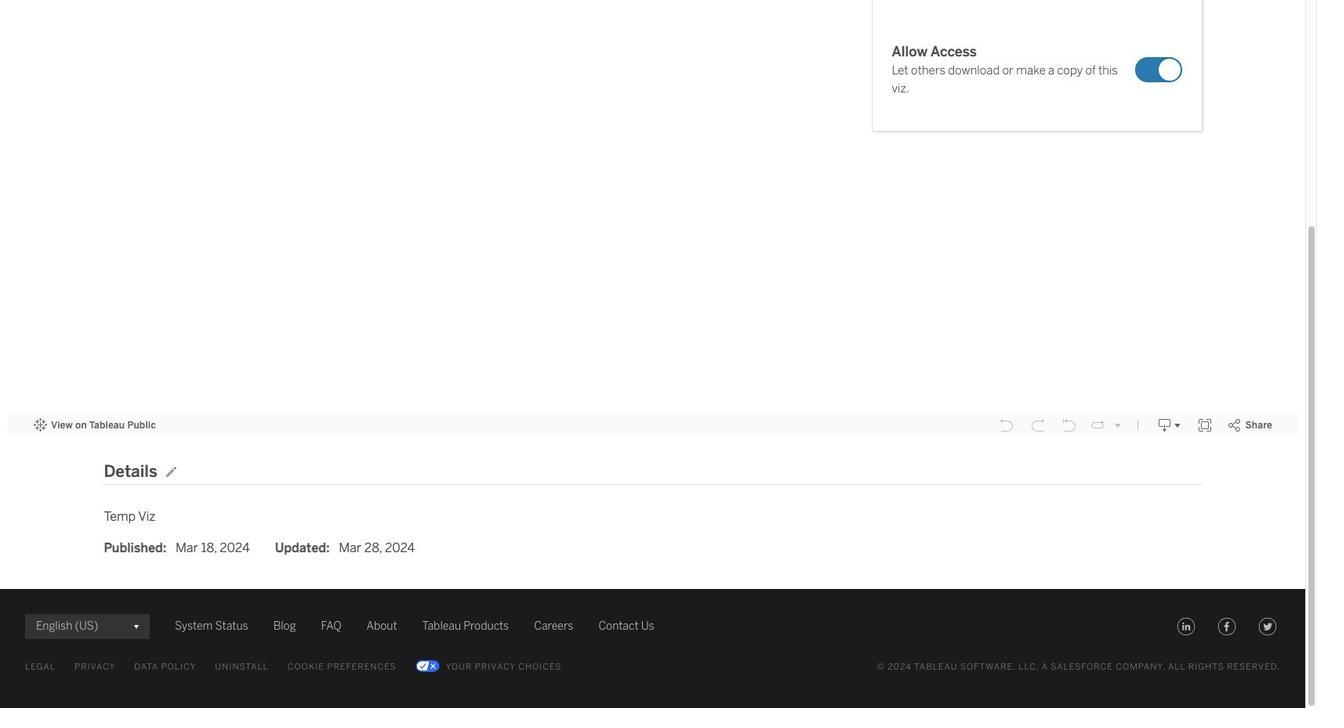 Task type: locate. For each thing, give the bounding box(es) containing it.
dialog
[[872, 0, 1202, 131]]

menu item
[[880, 16, 1194, 123]]



Task type: describe. For each thing, give the bounding box(es) containing it.
selected language element
[[36, 615, 139, 640]]



Task type: vqa. For each thing, say whether or not it's contained in the screenshot.
menu item
yes



